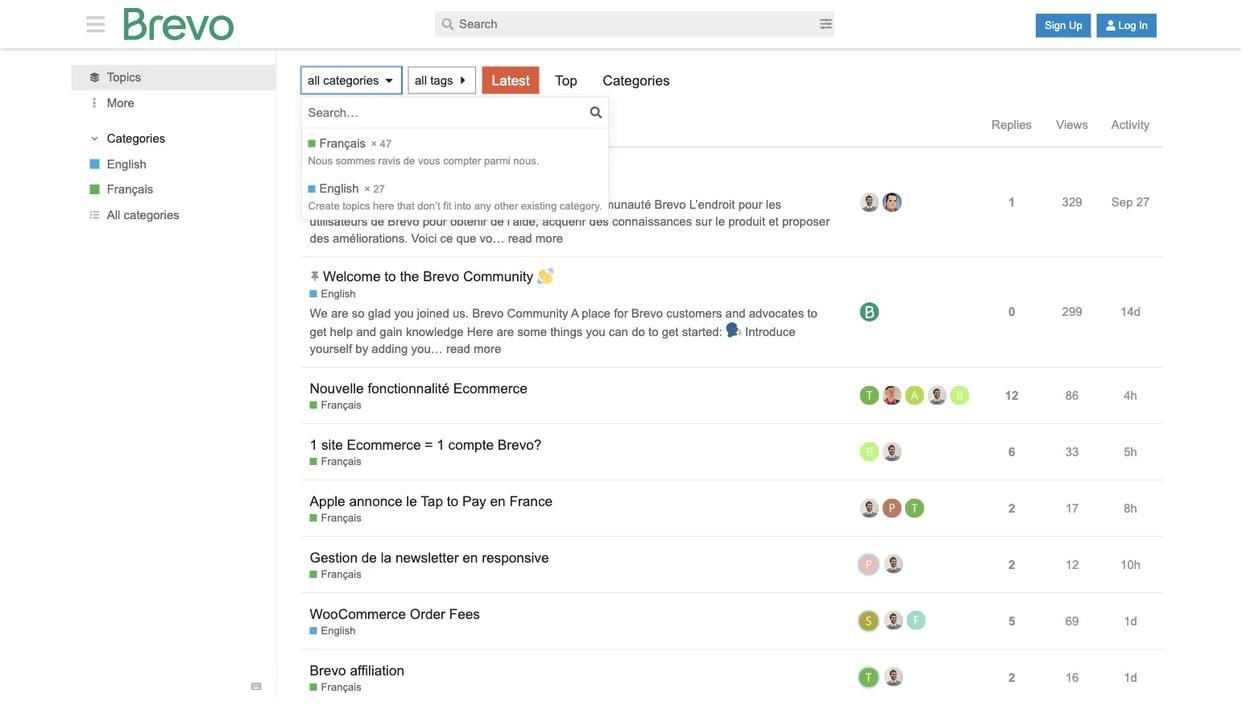 Task type: locate. For each thing, give the bounding box(es) containing it.
1 this topic is pinned for you; it will display at the top of its category image from the top
[[310, 162, 320, 172]]

all
[[308, 73, 320, 87], [415, 73, 427, 87]]

0 vertical spatial 2
[[1009, 501, 1016, 515]]

français down nouvelle
[[321, 399, 362, 411]]

1 vertical spatial categories
[[107, 132, 165, 145]]

1 horizontal spatial 12
[[1066, 558, 1080, 571]]

2 down 6 'button'
[[1009, 501, 1016, 515]]

des down utilisateurs
[[310, 231, 329, 245]]

0 vertical spatial this topic is pinned for you; it will display at the top of its category image
[[310, 162, 320, 172]]

et
[[769, 215, 779, 228]]

Search… search field
[[308, 101, 587, 125]]

1 right = at left bottom
[[437, 437, 445, 452]]

categories down 'search' text field
[[603, 72, 670, 88]]

more
[[536, 231, 563, 245], [474, 342, 502, 355]]

2 up 5
[[1009, 558, 1016, 571]]

0 horizontal spatial 12
[[1006, 389, 1019, 402]]

français link down nouvelle
[[310, 398, 362, 413]]

all up topic
[[308, 73, 320, 87]]

français link down site
[[310, 454, 362, 469]]

sign
[[1045, 19, 1067, 31]]

pour up voici
[[423, 215, 447, 228]]

1 left 329
[[1009, 195, 1016, 209]]

1 2 button from the top
[[1005, 490, 1020, 526]]

all categories link
[[71, 202, 276, 228]]

joined
[[417, 307, 450, 320]]

the
[[400, 269, 419, 284]]

help
[[330, 325, 353, 338]]

en right pay
[[490, 493, 506, 508]]

ahudavert - frequent poster image for woocommerce order fees
[[885, 611, 904, 630]]

6 button
[[1005, 434, 1020, 470]]

0 horizontal spatial categories
[[124, 208, 180, 221]]

categories
[[323, 73, 379, 87], [124, 208, 180, 221]]

ecommerce down here
[[454, 380, 528, 396]]

read down here
[[446, 342, 471, 355]]

brevo community image
[[124, 8, 234, 40]]

utilisateurs
[[310, 215, 368, 228]]

2 for responsive
[[1009, 558, 1016, 571]]

english link down woocommerce
[[310, 623, 356, 638]]

log in
[[1119, 19, 1149, 31]]

la left newsletter
[[381, 550, 392, 565]]

get down the we
[[310, 325, 327, 338]]

1 horizontal spatial ecommerce
[[454, 380, 528, 396]]

are right here
[[497, 325, 514, 338]]

proposer
[[783, 215, 830, 228]]

1 vertical spatial categories
[[124, 208, 180, 221]]

more down here
[[474, 342, 502, 355]]

1 vertical spatial english
[[321, 288, 356, 300]]

1 vertical spatial you
[[586, 325, 606, 338]]

all
[[107, 208, 120, 221]]

1 2 from the top
[[1009, 501, 1016, 515]]

français link down brevo affiliation
[[310, 680, 362, 695]]

1 vertical spatial this topic is pinned for you; it will display at the top of its category image
[[310, 271, 320, 281]]

keyboard shortcuts image
[[251, 681, 262, 692]]

categories button
[[86, 131, 261, 147]]

1 left site
[[310, 437, 318, 452]]

ahudavert - frequent poster image right peggy9 - original poster, most recent poster icon
[[885, 554, 904, 574]]

you up the gain
[[394, 307, 414, 320]]

us.
[[453, 307, 469, 320]]

1 vertical spatial ecommerce
[[347, 437, 421, 452]]

0 vertical spatial read
[[508, 231, 532, 245]]

27
[[1137, 195, 1150, 209]]

1 vertical spatial en
[[463, 550, 478, 565]]

0 horizontal spatial you
[[394, 307, 414, 320]]

1 site ecommerce = 1 compte brevo?
[[310, 437, 542, 452]]

le right sur
[[716, 215, 725, 228]]

nous.
[[546, 198, 575, 211]]

1 vertical spatial 1d link
[[1120, 659, 1142, 696]]

categories right all
[[124, 208, 180, 221]]

1 vertical spatial community
[[507, 307, 569, 320]]

2 vertical spatial 2
[[1009, 671, 1016, 684]]

welcome to the brevo community link
[[323, 257, 554, 296]]

1 horizontal spatial more
[[536, 231, 563, 245]]

english link up the we
[[310, 286, 356, 301]]

14d link
[[1117, 293, 1145, 331]]

brevo left affiliation
[[310, 662, 346, 678]]

compter
[[465, 198, 509, 211]]

to
[[385, 269, 396, 284], [808, 307, 818, 320], [649, 325, 659, 338], [447, 493, 459, 508]]

introduce
[[746, 325, 796, 338]]

2 button for pay
[[1005, 490, 1020, 526]]

0 vertical spatial des
[[590, 215, 609, 228]]

glad
[[368, 307, 391, 320]]

2 2 button from the top
[[1005, 547, 1020, 583]]

français for apple
[[321, 512, 362, 524]]

woocommerce order fees
[[310, 606, 480, 621]]

apple
[[310, 493, 345, 508]]

peggy - frequent poster image
[[883, 499, 902, 518]]

français down site
[[321, 455, 362, 467]]

1 vertical spatial la
[[381, 550, 392, 565]]

français down brevo affiliation
[[321, 681, 362, 693]]

english up all
[[107, 157, 147, 171]]

ahudavert - original poster image
[[860, 499, 880, 518]]

brexor - original poster image
[[860, 442, 880, 461]]

0 horizontal spatial le
[[407, 493, 417, 508]]

0 horizontal spatial get
[[310, 325, 327, 338]]

1 all from the left
[[308, 73, 320, 87]]

get
[[310, 325, 327, 338], [662, 325, 679, 338]]

0 vertical spatial 1d link
[[1120, 602, 1142, 640]]

2 vertical spatial english link
[[310, 623, 356, 638]]

0 horizontal spatial more
[[474, 342, 502, 355]]

bienvenue dans la communauté brevo!
[[323, 160, 566, 175]]

1 horizontal spatial en
[[490, 493, 506, 508]]

0 horizontal spatial all
[[308, 73, 320, 87]]

1d for woocommerce order fees
[[1125, 614, 1138, 628]]

la inside gestion de la newsletter en responsive link
[[381, 550, 392, 565]]

français link down the gestion
[[310, 567, 362, 582]]

français down the gestion
[[321, 568, 362, 580]]

2 vertical spatial 2 button
[[1005, 659, 1020, 696]]

1d right the 16
[[1125, 671, 1138, 684]]

thierry - original poster, most recent poster image
[[859, 667, 880, 688]]

all left tags
[[415, 73, 427, 87]]

pour
[[739, 198, 763, 211], [423, 215, 447, 228]]

français link for apple
[[310, 511, 362, 525]]

system - original poster, most recent poster image
[[860, 302, 880, 322]]

you down place
[[586, 325, 606, 338]]

1 1d from the top
[[1125, 614, 1138, 628]]

0 vertical spatial are
[[331, 307, 349, 320]]

responsive
[[482, 550, 549, 565]]

apple annonce le tap to pay en france
[[310, 493, 553, 508]]

0 vertical spatial categories
[[603, 72, 670, 88]]

english down 'welcome' at left
[[321, 288, 356, 300]]

1 vertical spatial 2
[[1009, 558, 1016, 571]]

2 button down 6 'button'
[[1005, 490, 1020, 526]]

le left tap
[[407, 493, 417, 508]]

la right dans
[[427, 160, 437, 175]]

2 button
[[1005, 490, 1020, 526], [1005, 547, 1020, 583], [1005, 659, 1020, 696]]

this topic is pinned for you; it will display at the top of its category image up nous
[[310, 162, 320, 172]]

angle down image
[[89, 134, 100, 144]]

le
[[716, 215, 725, 228], [407, 493, 417, 508]]

main content
[[71, 48, 1172, 702]]

menu
[[302, 129, 609, 219]]

are up 'help'
[[331, 307, 349, 320]]

0 horizontal spatial and
[[356, 325, 377, 338]]

français link up all categories
[[71, 177, 276, 202]]

0 vertical spatial more
[[536, 231, 563, 245]]

0 button
[[1005, 294, 1020, 330]]

1
[[1009, 195, 1016, 209], [310, 437, 318, 452], [437, 437, 445, 452]]

ecommerce for fonctionnalité
[[454, 380, 528, 396]]

and up speaking_head image
[[726, 307, 746, 320]]

0 vertical spatial 1d
[[1125, 614, 1138, 628]]

français link for 1
[[310, 454, 362, 469]]

compte
[[449, 437, 494, 452]]

knowledge
[[406, 325, 464, 338]]

1d down 10h link
[[1125, 614, 1138, 628]]

2 1d from the top
[[1125, 671, 1138, 684]]

1 horizontal spatial and
[[726, 307, 746, 320]]

des down communauté
[[590, 215, 609, 228]]

français for nouvelle
[[321, 399, 362, 411]]

pour up the produit
[[739, 198, 763, 211]]

radio item
[[302, 129, 609, 174], [302, 174, 609, 219]]

community down vo…
[[463, 269, 534, 284]]

place
[[582, 307, 611, 320]]

dans
[[393, 160, 423, 175]]

brevo up here
[[472, 307, 504, 320]]

de right ravis
[[419, 198, 433, 211]]

in
[[1140, 19, 1149, 31]]

2 vertical spatial english
[[321, 625, 356, 637]]

english down woocommerce
[[321, 625, 356, 637]]

read down l'aide,
[[508, 231, 532, 245]]

2 radio item from the top
[[302, 174, 609, 219]]

0 horizontal spatial la
[[381, 550, 392, 565]]

read more down l'aide,
[[508, 231, 563, 245]]

1 vertical spatial read more
[[446, 342, 502, 355]]

2 all from the left
[[415, 73, 427, 87]]

en right newsletter
[[463, 550, 478, 565]]

1 1d link from the top
[[1120, 602, 1142, 640]]

de
[[419, 198, 433, 211], [371, 215, 385, 228], [491, 215, 504, 228], [362, 550, 377, 565]]

brevo up connaissances
[[655, 198, 686, 211]]

0 horizontal spatial pour
[[423, 215, 447, 228]]

ahudavert - frequent poster image
[[928, 386, 947, 405], [885, 554, 904, 574], [885, 611, 904, 630], [885, 667, 904, 686]]

2 horizontal spatial 1
[[1009, 195, 1016, 209]]

english link for 5
[[310, 623, 356, 638]]

search image
[[442, 18, 454, 30]]

1d link right the 16
[[1120, 659, 1142, 696]]

des
[[590, 215, 609, 228], [310, 231, 329, 245]]

replies button
[[982, 103, 1043, 147]]

0 horizontal spatial en
[[463, 550, 478, 565]]

0 vertical spatial categories
[[323, 73, 379, 87]]

1d link
[[1120, 602, 1142, 640], [1120, 659, 1142, 696]]

français for gestion
[[321, 568, 362, 580]]

log
[[1119, 19, 1137, 31]]

1 vertical spatial english link
[[310, 286, 356, 301]]

0 vertical spatial community
[[463, 269, 534, 284]]

0 vertical spatial read more
[[508, 231, 563, 245]]

0 vertical spatial 12
[[1006, 389, 1019, 402]]

1 horizontal spatial la
[[427, 160, 437, 175]]

to right advocates
[[808, 307, 818, 320]]

can
[[609, 325, 629, 338]]

0 vertical spatial ecommerce
[[454, 380, 528, 396]]

français down apple
[[321, 512, 362, 524]]

community up some
[[507, 307, 569, 320]]

speaking_head image
[[726, 322, 742, 338]]

0 horizontal spatial 1
[[310, 437, 318, 452]]

categories inside dropdown button
[[107, 132, 165, 145]]

ce
[[440, 231, 453, 245]]

read more down here
[[446, 342, 502, 355]]

français for 1
[[321, 455, 362, 467]]

ecommerce left = at left bottom
[[347, 437, 421, 452]]

this topic is pinned for you; it will display at the top of its category image left 'welcome' at left
[[310, 271, 320, 281]]

this topic is pinned for you; it will display at the top of its category image
[[310, 162, 320, 172], [310, 271, 320, 281]]

0 horizontal spatial read
[[446, 342, 471, 355]]

0 vertical spatial 2 button
[[1005, 490, 1020, 526]]

12 up 69
[[1066, 558, 1080, 571]]

aphrodizlove - frequent poster image
[[906, 386, 925, 405]]

1 horizontal spatial get
[[662, 325, 679, 338]]

la for newsletter
[[381, 550, 392, 565]]

categories up topic
[[323, 73, 379, 87]]

tap
[[421, 493, 443, 508]]

12 right brexor - most recent poster image
[[1006, 389, 1019, 402]]

1d link down 10h link
[[1120, 602, 1142, 640]]

more down acquérir
[[536, 231, 563, 245]]

de right the gestion
[[362, 550, 377, 565]]

1 vertical spatial read
[[446, 342, 471, 355]]

site
[[322, 437, 343, 452]]

1 horizontal spatial categories
[[323, 73, 379, 87]]

0 horizontal spatial des
[[310, 231, 329, 245]]

list image
[[90, 210, 99, 220]]

and up by
[[356, 325, 377, 338]]

thierry - original poster image
[[860, 386, 880, 405]]

1 vertical spatial 2 button
[[1005, 547, 1020, 583]]

english link down "categories" dropdown button
[[71, 151, 276, 177]]

l'aide,
[[508, 215, 539, 228]]

ahudavert - frequent poster image left fibo - frequent poster icon
[[885, 611, 904, 630]]

open advanced search image
[[821, 18, 833, 30]]

2 down 5 "button" at the bottom right
[[1009, 671, 1016, 684]]

0 horizontal spatial categories
[[107, 132, 165, 145]]

0 vertical spatial and
[[726, 307, 746, 320]]

1 inside button
[[1009, 195, 1016, 209]]

3 2 button from the top
[[1005, 659, 1020, 696]]

top
[[555, 72, 578, 88]]

nouvelle
[[310, 380, 364, 396]]

329
[[1063, 195, 1083, 209]]

gestion de la newsletter en responsive
[[310, 550, 549, 565]]

français link up nous
[[310, 177, 362, 192]]

0 horizontal spatial are
[[331, 307, 349, 320]]

français link down apple
[[310, 511, 362, 525]]

1 vertical spatial 1d
[[1125, 671, 1138, 684]]

ahudavert - frequent poster image right thierry - original poster, most recent poster image on the bottom right of the page
[[885, 667, 904, 686]]

2 2 from the top
[[1009, 558, 1016, 571]]

1 horizontal spatial le
[[716, 215, 725, 228]]

86
[[1066, 389, 1080, 402]]

le inside the nous sommes ravis de vous compter parmi nous.   communauté brevo l'endroit pour les utilisateurs de brevo pour obtenir de l'aide, acquérir des connaissances sur le produit et proposer des améliorations.   voici ce que vo…
[[716, 215, 725, 228]]

la inside bienvenue dans la communauté brevo! link
[[427, 160, 437, 175]]

1 horizontal spatial all
[[415, 73, 427, 87]]

thierry - most recent poster image
[[906, 499, 925, 518]]

2 1d link from the top
[[1120, 659, 1142, 696]]

0 vertical spatial le
[[716, 215, 725, 228]]

categories down more
[[107, 132, 165, 145]]

la
[[427, 160, 437, 175], [381, 550, 392, 565]]

all for all tags
[[415, 73, 427, 87]]

0 horizontal spatial read more
[[446, 342, 502, 355]]

2 button up 5
[[1005, 547, 1020, 583]]

0 horizontal spatial ecommerce
[[347, 437, 421, 452]]

5h
[[1125, 445, 1138, 458]]

obtenir
[[450, 215, 487, 228]]

0 vertical spatial you
[[394, 307, 414, 320]]

5h link
[[1120, 433, 1142, 470]]

0 vertical spatial la
[[427, 160, 437, 175]]

fibo - frequent poster image
[[907, 611, 927, 630]]

english
[[107, 157, 147, 171], [321, 288, 356, 300], [321, 625, 356, 637]]

get down customers
[[662, 325, 679, 338]]

1 horizontal spatial are
[[497, 325, 514, 338]]

2
[[1009, 501, 1016, 515], [1009, 558, 1016, 571], [1009, 671, 1016, 684]]

1 vertical spatial more
[[474, 342, 502, 355]]

latest link
[[482, 67, 540, 94]]

2 button down 5 "button" at the bottom right
[[1005, 659, 1020, 696]]

sur
[[696, 215, 713, 228]]

1 horizontal spatial pour
[[739, 198, 763, 211]]

woocommerce order fees link
[[310, 594, 480, 633]]

2 this topic is pinned for you; it will display at the top of its category image from the top
[[310, 271, 320, 281]]

english link for 0
[[310, 286, 356, 301]]

read
[[508, 231, 532, 245], [446, 342, 471, 355]]

Search text field
[[435, 11, 818, 37]]

latest
[[492, 72, 530, 88]]

ahudavert - original poster image
[[860, 193, 880, 212]]

12
[[1006, 389, 1019, 402], [1066, 558, 1080, 571]]

10h link
[[1117, 546, 1145, 583]]

vo…
[[480, 231, 505, 245]]

english link
[[71, 151, 276, 177], [310, 286, 356, 301], [310, 623, 356, 638]]

activity button
[[1103, 103, 1163, 147]]



Task type: describe. For each thing, give the bounding box(es) containing it.
to right do
[[649, 325, 659, 338]]

1d link for brevo affiliation
[[1120, 659, 1142, 696]]

tags
[[431, 73, 453, 87]]

français down bienvenue
[[321, 178, 362, 191]]

0 vertical spatial english
[[107, 157, 147, 171]]

nouvelle fonctionnalité ecommerce link
[[310, 368, 528, 408]]

brevo affiliation
[[310, 662, 405, 678]]

you…
[[411, 342, 443, 355]]

2 button for responsive
[[1005, 547, 1020, 583]]

améliorations.
[[333, 231, 408, 245]]

acquérir
[[543, 215, 586, 228]]

all categories
[[308, 73, 379, 87]]

by
[[356, 342, 368, 355]]

sep
[[1112, 195, 1134, 209]]

pay
[[463, 493, 487, 508]]

6
[[1009, 445, 1016, 458]]

l'endroit
[[690, 198, 735, 211]]

so
[[352, 307, 365, 320]]

5
[[1009, 614, 1016, 628]]

les
[[766, 198, 782, 211]]

1 horizontal spatial des
[[590, 215, 609, 228]]

ahudavert - frequent poster image for gestion de la newsletter en responsive
[[885, 554, 904, 574]]

12 inside 12 button
[[1006, 389, 1019, 402]]

adding
[[372, 342, 408, 355]]

0
[[1009, 305, 1016, 318]]

brexor - most recent poster image
[[951, 386, 970, 405]]

more
[[107, 96, 135, 109]]

started:
[[682, 325, 723, 338]]

a
[[571, 307, 579, 320]]

hide sidebar image
[[82, 14, 110, 35]]

gain
[[380, 325, 403, 338]]

categories for all categories
[[124, 208, 180, 221]]

sign up
[[1045, 19, 1083, 31]]

up
[[1069, 19, 1083, 31]]

layer group image
[[90, 73, 99, 82]]

customers
[[667, 307, 722, 320]]

apple annonce le tap to pay en france link
[[310, 481, 553, 521]]

community inside we are so glad you joined us.   brevo community a place for brevo customers and advocates to get help and gain knowledge   here are some things you can do to get started:
[[507, 307, 569, 320]]

4h link
[[1120, 376, 1142, 414]]

activity
[[1112, 117, 1150, 131]]

posters element
[[856, 103, 982, 147]]

1 vertical spatial le
[[407, 493, 417, 508]]

yourself
[[310, 342, 352, 355]]

12 button
[[1002, 377, 1023, 414]]

sommes
[[342, 198, 387, 211]]

things
[[551, 325, 583, 338]]

1 radio item from the top
[[302, 129, 609, 174]]

newsletter
[[396, 550, 459, 565]]

views
[[1057, 117, 1089, 131]]

some
[[518, 325, 547, 338]]

français for brevo
[[321, 681, 362, 693]]

brevo down ravis
[[388, 215, 420, 228]]

fees
[[449, 606, 480, 621]]

phil40250 - frequent poster image
[[883, 386, 902, 405]]

2 for pay
[[1009, 501, 1016, 515]]

1d link for woocommerce order fees
[[1120, 602, 1142, 640]]

log in button
[[1097, 14, 1157, 37]]

1 get from the left
[[310, 325, 327, 338]]

search image
[[590, 107, 603, 119]]

1 vertical spatial pour
[[423, 215, 447, 228]]

do
[[632, 325, 645, 338]]

ahudavert - frequent poster image right aphrodizlove - frequent poster "icon"
[[928, 386, 947, 405]]

299
[[1063, 305, 1083, 318]]

français up all categories
[[107, 183, 153, 196]]

english for 0
[[321, 288, 356, 300]]

ahudavert - frequent poster image for brevo affiliation
[[885, 667, 904, 686]]

1 site ecommerce = 1 compte brevo? link
[[310, 425, 542, 464]]

nous
[[310, 198, 338, 211]]

0 vertical spatial english link
[[71, 151, 276, 177]]

que
[[456, 231, 477, 245]]

this topic is pinned for you; it will display at the top of its category image for welcome
[[310, 271, 320, 281]]

10h
[[1121, 558, 1141, 571]]

all tags
[[415, 73, 453, 87]]

vous
[[436, 198, 462, 211]]

brevo up do
[[632, 307, 663, 320]]

we are so glad you joined us.   brevo community a place for brevo customers and advocates to get help and gain knowledge   here are some things you can do to get started:
[[310, 307, 818, 338]]

3 2 from the top
[[1009, 671, 1016, 684]]

1 horizontal spatial categories
[[603, 72, 670, 88]]

this topic is pinned for you; it will display at the top of its category image for bienvenue
[[310, 162, 320, 172]]

1 vertical spatial des
[[310, 231, 329, 245]]

replies
[[992, 117, 1033, 131]]

user image
[[1106, 20, 1117, 31]]

france
[[510, 493, 553, 508]]

1 horizontal spatial read
[[508, 231, 532, 245]]

français link for gestion
[[310, 567, 362, 582]]

ravis
[[391, 198, 416, 211]]

1d for brevo affiliation
[[1125, 671, 1138, 684]]

1 button
[[1005, 184, 1020, 220]]

voici
[[411, 231, 437, 245]]

shakesmcquakes - original poster, most recent poster image
[[859, 611, 880, 632]]

de up améliorations.
[[371, 215, 385, 228]]

appcrazee - most recent poster image
[[883, 193, 902, 212]]

4h
[[1125, 389, 1138, 402]]

de up vo…
[[491, 215, 504, 228]]

8h
[[1125, 501, 1138, 515]]

gestion
[[310, 550, 358, 565]]

2 get from the left
[[662, 325, 679, 338]]

1 horizontal spatial read more
[[508, 231, 563, 245]]

0 vertical spatial en
[[490, 493, 506, 508]]

fonctionnalité
[[368, 380, 450, 396]]

sign up button
[[1037, 14, 1092, 37]]

categories for all categories
[[323, 73, 379, 87]]

1 for 1
[[1009, 195, 1016, 209]]

topic
[[310, 117, 338, 131]]

33
[[1066, 445, 1080, 458]]

17
[[1066, 501, 1080, 515]]

ellipsis v image
[[86, 98, 103, 108]]

brevo!
[[525, 160, 566, 175]]

for
[[614, 307, 628, 320]]

top link
[[546, 67, 587, 94]]

français link for nouvelle
[[310, 398, 362, 413]]

main content containing latest
[[71, 48, 1172, 702]]

to right tap
[[447, 493, 459, 508]]

to left the at the left top
[[385, 269, 396, 284]]

ahudavert - most recent poster image
[[883, 442, 902, 461]]

advocates
[[749, 307, 804, 320]]

menu inside main content
[[302, 129, 609, 219]]

brevo affiliation link
[[310, 650, 405, 690]]

annonce
[[349, 493, 403, 508]]

parmi
[[512, 198, 543, 211]]

1 vertical spatial are
[[497, 325, 514, 338]]

1 horizontal spatial 1
[[437, 437, 445, 452]]

français link for brevo
[[310, 680, 362, 695]]

communauté
[[441, 160, 522, 175]]

communauté
[[579, 198, 651, 211]]

=
[[425, 437, 433, 452]]

1 vertical spatial and
[[356, 325, 377, 338]]

1 horizontal spatial you
[[586, 325, 606, 338]]

peggy9 - original poster, most recent poster image
[[859, 554, 880, 575]]

brevo right the at the left top
[[423, 269, 460, 284]]

bienvenue
[[323, 160, 389, 175]]

all for all categories
[[308, 73, 320, 87]]

ecommerce for site
[[347, 437, 421, 452]]

gestion de la newsletter en responsive link
[[310, 538, 549, 577]]

topics
[[107, 71, 141, 84]]

welcome to the brevo community
[[323, 269, 538, 284]]

69
[[1066, 614, 1080, 628]]

views button
[[1043, 103, 1103, 147]]

1 for 1 site ecommerce = 1 compte brevo?
[[310, 437, 318, 452]]

0 vertical spatial pour
[[739, 198, 763, 211]]

1 vertical spatial 12
[[1066, 558, 1080, 571]]

english for 5
[[321, 625, 356, 637]]

la for communauté
[[427, 160, 437, 175]]



Task type: vqa. For each thing, say whether or not it's contained in the screenshot.
13d LINK
no



